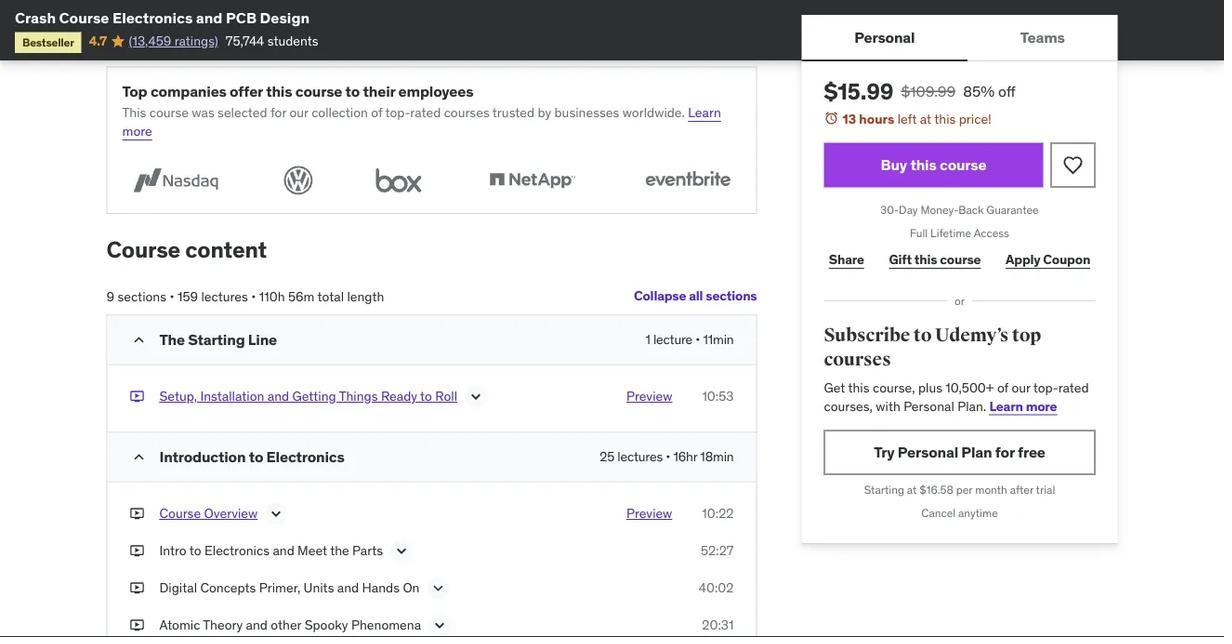 Task type: vqa. For each thing, say whether or not it's contained in the screenshot.
85%
yes



Task type: describe. For each thing, give the bounding box(es) containing it.
personal inside button
[[855, 27, 916, 46]]

atomic
[[159, 617, 200, 633]]

0 vertical spatial course
[[59, 8, 109, 27]]

10:22
[[702, 505, 734, 522]]

learn for subscribe to udemy's top courses
[[990, 397, 1024, 414]]

crash course electronics and pcb design
[[15, 8, 310, 27]]

starting at $16.58 per month after trial cancel anytime
[[865, 483, 1056, 520]]

setup, installation and getting things ready to roll
[[159, 388, 458, 405]]

top companies offer this course to their employees
[[122, 81, 474, 100]]

show lecture description image up intro to electronics and meet the parts
[[267, 505, 286, 523]]

introduction to electronics
[[159, 447, 345, 466]]

learn more link for subscribe to udemy's top courses
[[990, 397, 1058, 414]]

1 preview from the top
[[627, 388, 673, 405]]

overview
[[204, 505, 258, 522]]

their
[[363, 81, 395, 100]]

personal inside get this course, plus 10,500+ of our top-rated courses, with personal plan.
[[904, 397, 955, 414]]

plus
[[919, 379, 943, 396]]

top- inside get this course, plus 10,500+ of our top-rated courses, with personal plan.
[[1034, 379, 1059, 396]]

10:53
[[703, 388, 734, 405]]

off
[[999, 81, 1016, 100]]

show lecture description image for the
[[393, 542, 411, 560]]

1 vertical spatial electronics
[[267, 447, 345, 466]]

units
[[304, 580, 334, 596]]

other
[[271, 617, 302, 633]]

total
[[318, 288, 344, 304]]

learn more link for top companies offer this course to their employees
[[122, 104, 722, 139]]

2 xsmall image from the top
[[130, 505, 145, 523]]

of inside get this course, plus 10,500+ of our top-rated courses, with personal plan.
[[998, 379, 1009, 396]]

show lecture description image for ready
[[467, 387, 485, 406]]

get
[[824, 379, 846, 396]]

bestseller
[[22, 35, 74, 49]]

learn more for subscribe to udemy's top courses
[[990, 397, 1058, 414]]

25 lectures • 16hr 18min
[[600, 448, 734, 465]]

hands
[[362, 580, 400, 596]]

trial
[[1037, 483, 1056, 497]]

2 sections from the left
[[118, 288, 167, 304]]

guarantee
[[987, 203, 1039, 217]]

this for get
[[849, 379, 870, 396]]

tab list containing personal
[[802, 15, 1118, 61]]

share
[[829, 251, 865, 268]]

apply coupon button
[[1001, 241, 1096, 278]]

1 horizontal spatial for
[[996, 443, 1015, 462]]

intro to electronics and meet the parts
[[159, 542, 383, 559]]

atomic theory and other spooky phenomena
[[159, 617, 421, 633]]

and left 'getting'
[[268, 388, 289, 405]]

things
[[339, 388, 378, 405]]

(13,459 ratings)
[[129, 32, 218, 49]]

eventbrite image
[[635, 163, 742, 198]]

phenomena
[[351, 617, 421, 633]]

with
[[876, 397, 901, 414]]

selected
[[218, 104, 267, 121]]

xsmall image for setup,
[[130, 387, 145, 406]]

rated inside get this course, plus 10,500+ of our top-rated courses, with personal plan.
[[1059, 379, 1090, 396]]

roll
[[435, 388, 458, 405]]

nasdaq image
[[122, 163, 229, 198]]

cancel
[[922, 506, 956, 520]]

all
[[689, 288, 703, 304]]

and up ratings)
[[196, 8, 223, 27]]

16hr
[[674, 448, 698, 465]]

length
[[347, 288, 384, 304]]

30-
[[881, 203, 899, 217]]

subscribe
[[824, 324, 911, 347]]

teams
[[1021, 27, 1066, 46]]

course down lifetime
[[941, 251, 982, 268]]

getting
[[292, 388, 336, 405]]

plan
[[962, 443, 993, 462]]

collection
[[312, 104, 368, 121]]

25
[[600, 448, 615, 465]]

crash
[[15, 8, 56, 27]]

more for top companies offer this course to their employees
[[122, 123, 152, 139]]

gift this course link
[[885, 241, 987, 278]]

buy
[[881, 155, 908, 174]]

to left roll at the left bottom
[[420, 388, 432, 405]]

• left 110h 56m
[[251, 288, 256, 304]]

$109.99
[[902, 81, 956, 100]]

2 vertical spatial personal
[[898, 443, 959, 462]]

apply
[[1006, 251, 1041, 268]]

the
[[330, 542, 349, 559]]

0 vertical spatial lectures
[[201, 288, 248, 304]]

0 horizontal spatial our
[[290, 104, 309, 121]]

top
[[1013, 324, 1042, 347]]

learn for top companies offer this course to their employees
[[688, 104, 722, 121]]

left
[[898, 110, 917, 127]]

courses inside subscribe to udemy's top courses
[[824, 348, 892, 371]]

• for 9 sections • 159 lectures • 110h 56m total length
[[170, 288, 174, 304]]

to up collection
[[346, 81, 360, 100]]

downloadable
[[158, 13, 251, 32]]

20:31
[[702, 617, 734, 633]]

course for course content
[[106, 235, 180, 263]]

xsmall image for atomic
[[130, 616, 145, 634]]

get this course, plus 10,500+ of our top-rated courses, with personal plan.
[[824, 379, 1090, 414]]

after
[[1011, 483, 1034, 497]]

this left price!
[[935, 110, 956, 127]]

small image
[[130, 331, 148, 349]]

18min
[[701, 448, 734, 465]]

volkswagen image
[[278, 163, 319, 198]]

personal button
[[802, 15, 968, 60]]

price!
[[960, 110, 992, 127]]

hours
[[860, 110, 895, 127]]

free
[[1018, 443, 1046, 462]]

course overview
[[159, 505, 258, 522]]

ratings)
[[175, 32, 218, 49]]

19 downloadable resources
[[140, 13, 320, 32]]

courses,
[[824, 397, 873, 414]]

this
[[122, 104, 146, 121]]

concepts
[[200, 580, 256, 596]]

1 vertical spatial small image
[[130, 448, 148, 467]]

course content
[[106, 235, 267, 263]]

this course was selected for our collection of top-rated courses trusted by businesses worldwide.
[[122, 104, 685, 121]]

course inside button
[[940, 155, 987, 174]]

companies
[[151, 81, 227, 100]]

add to wishlist image
[[1063, 154, 1085, 176]]

by
[[538, 104, 552, 121]]

collapse all sections
[[634, 288, 758, 304]]

0 vertical spatial top-
[[386, 104, 410, 121]]

the
[[159, 330, 185, 349]]

and left 'other'
[[246, 617, 268, 633]]

apply coupon
[[1006, 251, 1091, 268]]

1 horizontal spatial lectures
[[618, 448, 663, 465]]



Task type: locate. For each thing, give the bounding box(es) containing it.
learn
[[688, 104, 722, 121], [990, 397, 1024, 414]]

this right the 'gift'
[[915, 251, 938, 268]]

0 vertical spatial electronics
[[113, 8, 193, 27]]

businesses
[[555, 104, 620, 121]]

xsmall image left the setup,
[[130, 387, 145, 406]]

0 horizontal spatial courses
[[444, 104, 490, 121]]

of
[[371, 104, 383, 121], [998, 379, 1009, 396]]

learn right plan.
[[990, 397, 1024, 414]]

learn more link down employees at left
[[122, 104, 722, 139]]

this inside button
[[911, 155, 937, 174]]

19
[[140, 13, 155, 32]]

preview down 1
[[627, 388, 673, 405]]

30-day money-back guarantee full lifetime access
[[881, 203, 1039, 240]]

top- down top
[[1034, 379, 1059, 396]]

course inside button
[[159, 505, 201, 522]]

2 vertical spatial xsmall image
[[130, 616, 145, 634]]

lectures right 159
[[201, 288, 248, 304]]

gift this course
[[890, 251, 982, 268]]

learn more down employees at left
[[122, 104, 722, 139]]

top- down their
[[386, 104, 410, 121]]

electronics up (13,459
[[113, 8, 193, 27]]

tab list
[[802, 15, 1118, 61]]

110h 56m
[[259, 288, 315, 304]]

75,744
[[226, 32, 264, 49]]

sections right the all
[[706, 288, 758, 304]]

• left 11min
[[696, 331, 701, 348]]

1 xsmall image from the top
[[130, 387, 145, 406]]

personal up $15.99
[[855, 27, 916, 46]]

and right units
[[337, 580, 359, 596]]

collapse all sections button
[[634, 278, 758, 315]]

1 horizontal spatial at
[[921, 110, 932, 127]]

digital concepts primer, units and hands on
[[159, 580, 420, 596]]

1 horizontal spatial of
[[998, 379, 1009, 396]]

0 vertical spatial xsmall image
[[130, 542, 145, 560]]

xsmall image
[[130, 387, 145, 406], [130, 505, 145, 523], [130, 616, 145, 634]]

• left 159
[[170, 288, 174, 304]]

0 vertical spatial of
[[371, 104, 383, 121]]

1 vertical spatial learn
[[990, 397, 1024, 414]]

1 vertical spatial learn more link
[[990, 397, 1058, 414]]

1 vertical spatial course
[[106, 235, 180, 263]]

1 horizontal spatial starting
[[865, 483, 905, 497]]

0 horizontal spatial lectures
[[201, 288, 248, 304]]

0 horizontal spatial small image
[[106, 12, 125, 33]]

course overview button
[[159, 505, 258, 527]]

to right intro in the bottom left of the page
[[190, 542, 201, 559]]

learn right worldwide.
[[688, 104, 722, 121]]

intro
[[159, 542, 187, 559]]

13 hours left at this price!
[[843, 110, 992, 127]]

trusted
[[493, 104, 535, 121]]

try personal plan for free
[[874, 443, 1046, 462]]

0 horizontal spatial learn
[[688, 104, 722, 121]]

1 vertical spatial top-
[[1034, 379, 1059, 396]]

0 horizontal spatial at
[[908, 483, 917, 497]]

course for course overview
[[159, 505, 201, 522]]

courses down subscribe
[[824, 348, 892, 371]]

1 vertical spatial rated
[[1059, 379, 1090, 396]]

resources
[[255, 13, 320, 32]]

xsmall image left atomic
[[130, 616, 145, 634]]

course down companies
[[149, 104, 189, 121]]

$15.99 $109.99 85% off
[[824, 77, 1016, 105]]

lectures right 25
[[618, 448, 663, 465]]

this inside get this course, plus 10,500+ of our top-rated courses, with personal plan.
[[849, 379, 870, 396]]

of right 10,500+
[[998, 379, 1009, 396]]

udemy's
[[936, 324, 1009, 347]]

0 horizontal spatial of
[[371, 104, 383, 121]]

electronics down overview
[[205, 542, 270, 559]]

1 vertical spatial our
[[1012, 379, 1031, 396]]

course up back at the right of the page
[[940, 155, 987, 174]]

0 vertical spatial starting
[[188, 330, 245, 349]]

starting inside starting at $16.58 per month after trial cancel anytime
[[865, 483, 905, 497]]

back
[[959, 203, 984, 217]]

1 horizontal spatial learn more link
[[990, 397, 1058, 414]]

course up collection
[[296, 81, 342, 100]]

and left meet
[[273, 542, 295, 559]]

0 horizontal spatial more
[[122, 123, 152, 139]]

0 vertical spatial courses
[[444, 104, 490, 121]]

1 vertical spatial learn more
[[990, 397, 1058, 414]]

0 vertical spatial xsmall image
[[130, 387, 145, 406]]

0 horizontal spatial for
[[271, 104, 287, 121]]

2 xsmall image from the top
[[130, 579, 145, 597]]

1 vertical spatial starting
[[865, 483, 905, 497]]

0 vertical spatial small image
[[106, 12, 125, 33]]

top-
[[386, 104, 410, 121], [1034, 379, 1059, 396]]

course up intro in the bottom left of the page
[[159, 505, 201, 522]]

share button
[[824, 241, 870, 278]]

at left $16.58
[[908, 483, 917, 497]]

box image
[[368, 163, 430, 198]]

1 horizontal spatial rated
[[1059, 379, 1090, 396]]

$15.99
[[824, 77, 894, 105]]

0 horizontal spatial starting
[[188, 330, 245, 349]]

more
[[122, 123, 152, 139], [1026, 397, 1058, 414]]

show lecture description image
[[467, 387, 485, 406], [267, 505, 286, 523], [393, 542, 411, 560], [431, 616, 449, 635]]

our down the top companies offer this course to their employees
[[290, 104, 309, 121]]

for down the top companies offer this course to their employees
[[271, 104, 287, 121]]

0 horizontal spatial sections
[[118, 288, 167, 304]]

full
[[911, 226, 928, 240]]

1 vertical spatial preview
[[627, 505, 673, 522]]

at right "left"
[[921, 110, 932, 127]]

personal
[[855, 27, 916, 46], [904, 397, 955, 414], [898, 443, 959, 462]]

show lecture description image for phenomena
[[431, 616, 449, 635]]

line
[[248, 330, 277, 349]]

1 horizontal spatial more
[[1026, 397, 1058, 414]]

lifetime
[[931, 226, 972, 240]]

0 vertical spatial at
[[921, 110, 932, 127]]

0 vertical spatial personal
[[855, 27, 916, 46]]

1 vertical spatial personal
[[904, 397, 955, 414]]

1 horizontal spatial top-
[[1034, 379, 1059, 396]]

0 vertical spatial learn more
[[122, 104, 722, 139]]

52:27
[[701, 542, 734, 559]]

1 sections from the left
[[706, 288, 758, 304]]

per
[[957, 483, 973, 497]]

xsmall image left course overview
[[130, 505, 145, 523]]

show lecture description image right parts
[[393, 542, 411, 560]]

1 xsmall image from the top
[[130, 542, 145, 560]]

more for subscribe to udemy's top courses
[[1026, 397, 1058, 414]]

this for buy
[[911, 155, 937, 174]]

xsmall image
[[130, 542, 145, 560], [130, 579, 145, 597]]

buy this course
[[881, 155, 987, 174]]

0 horizontal spatial rated
[[410, 104, 441, 121]]

anytime
[[959, 506, 999, 520]]

xsmall image for digital
[[130, 579, 145, 597]]

1 vertical spatial for
[[996, 443, 1015, 462]]

sections right '9'
[[118, 288, 167, 304]]

course up '9'
[[106, 235, 180, 263]]

1 vertical spatial xsmall image
[[130, 505, 145, 523]]

10,500+
[[946, 379, 995, 396]]

learn more up free on the right bottom of page
[[990, 397, 1058, 414]]

1
[[646, 331, 651, 348]]

3 xsmall image from the top
[[130, 616, 145, 634]]

more up free on the right bottom of page
[[1026, 397, 1058, 414]]

learn more link up free on the right bottom of page
[[990, 397, 1058, 414]]

offer
[[230, 81, 263, 100]]

1 horizontal spatial our
[[1012, 379, 1031, 396]]

starting right the
[[188, 330, 245, 349]]

0 horizontal spatial top-
[[386, 104, 410, 121]]

gift
[[890, 251, 912, 268]]

159
[[178, 288, 198, 304]]

small image left introduction at the bottom left
[[130, 448, 148, 467]]

1 vertical spatial lectures
[[618, 448, 663, 465]]

course,
[[873, 379, 916, 396]]

electronics for pcb
[[113, 8, 193, 27]]

sections
[[706, 288, 758, 304], [118, 288, 167, 304]]

electronics for meet
[[205, 542, 270, 559]]

primer,
[[259, 580, 301, 596]]

theory
[[203, 617, 243, 633]]

1 horizontal spatial learn more
[[990, 397, 1058, 414]]

to left udemy's on the right bottom of page
[[914, 324, 932, 347]]

course up 4.7
[[59, 8, 109, 27]]

learn more
[[122, 104, 722, 139], [990, 397, 1058, 414]]

of down their
[[371, 104, 383, 121]]

2 vertical spatial electronics
[[205, 542, 270, 559]]

1 horizontal spatial courses
[[824, 348, 892, 371]]

to inside subscribe to udemy's top courses
[[914, 324, 932, 347]]

installation
[[200, 388, 264, 405]]

personal down plus
[[904, 397, 955, 414]]

9
[[106, 288, 114, 304]]

2 vertical spatial course
[[159, 505, 201, 522]]

0 horizontal spatial learn more
[[122, 104, 722, 139]]

our right 10,500+
[[1012, 379, 1031, 396]]

11min
[[704, 331, 734, 348]]

• left 16hr
[[666, 448, 671, 465]]

spooky
[[305, 617, 348, 633]]

for left free on the right bottom of page
[[996, 443, 1015, 462]]

our inside get this course, plus 10,500+ of our top-rated courses, with personal plan.
[[1012, 379, 1031, 396]]

1 vertical spatial of
[[998, 379, 1009, 396]]

starting
[[188, 330, 245, 349], [865, 483, 905, 497]]

0 vertical spatial rated
[[410, 104, 441, 121]]

day
[[899, 203, 918, 217]]

plan.
[[958, 397, 987, 414]]

0 vertical spatial learn
[[688, 104, 722, 121]]

4.7
[[89, 32, 107, 49]]

1 vertical spatial courses
[[824, 348, 892, 371]]

2 preview from the top
[[627, 505, 673, 522]]

design
[[260, 8, 310, 27]]

at inside starting at $16.58 per month after trial cancel anytime
[[908, 483, 917, 497]]

0 vertical spatial for
[[271, 104, 287, 121]]

this for gift
[[915, 251, 938, 268]]

• for 25 lectures • 16hr 18min
[[666, 448, 671, 465]]

this right the "buy"
[[911, 155, 937, 174]]

learn more for top companies offer this course to their employees
[[122, 104, 722, 139]]

this up the courses,
[[849, 379, 870, 396]]

0 vertical spatial learn more link
[[122, 104, 722, 139]]

small image left the 19
[[106, 12, 125, 33]]

1 vertical spatial more
[[1026, 397, 1058, 414]]

1 horizontal spatial sections
[[706, 288, 758, 304]]

1 horizontal spatial small image
[[130, 448, 148, 467]]

0 horizontal spatial learn more link
[[122, 104, 722, 139]]

0 vertical spatial preview
[[627, 388, 673, 405]]

to for introduction to electronics
[[249, 447, 263, 466]]

preview down "25 lectures • 16hr 18min"
[[627, 505, 673, 522]]

to right introduction at the bottom left
[[249, 447, 263, 466]]

xsmall image left intro in the bottom left of the page
[[130, 542, 145, 560]]

to
[[346, 81, 360, 100], [914, 324, 932, 347], [420, 388, 432, 405], [249, 447, 263, 466], [190, 542, 201, 559]]

show lecture description image
[[429, 579, 448, 598]]

on
[[403, 580, 420, 596]]

1 vertical spatial xsmall image
[[130, 579, 145, 597]]

introduction
[[159, 447, 246, 466]]

starting down try
[[865, 483, 905, 497]]

to for subscribe to udemy's top courses
[[914, 324, 932, 347]]

$16.58
[[920, 483, 954, 497]]

parts
[[353, 542, 383, 559]]

teams button
[[968, 15, 1118, 60]]

0 vertical spatial our
[[290, 104, 309, 121]]

month
[[976, 483, 1008, 497]]

courses
[[444, 104, 490, 121], [824, 348, 892, 371]]

personal up $16.58
[[898, 443, 959, 462]]

40:02
[[699, 580, 734, 596]]

top
[[122, 81, 147, 100]]

subscribe to udemy's top courses
[[824, 324, 1042, 371]]

buy this course button
[[824, 143, 1044, 187]]

show lecture description image right roll at the left bottom
[[467, 387, 485, 406]]

courses down employees at left
[[444, 104, 490, 121]]

learn inside learn more
[[688, 104, 722, 121]]

0 vertical spatial more
[[122, 123, 152, 139]]

content
[[185, 235, 267, 263]]

was
[[192, 104, 215, 121]]

1 vertical spatial at
[[908, 483, 917, 497]]

xsmall image left digital
[[130, 579, 145, 597]]

electronics
[[113, 8, 193, 27], [267, 447, 345, 466], [205, 542, 270, 559]]

xsmall image for intro
[[130, 542, 145, 560]]

more down this
[[122, 123, 152, 139]]

(13,459
[[129, 32, 171, 49]]

small image
[[106, 12, 125, 33], [130, 448, 148, 467]]

digital
[[159, 580, 197, 596]]

employees
[[399, 81, 474, 100]]

• for 1 lecture • 11min
[[696, 331, 701, 348]]

netapp image
[[479, 163, 586, 198]]

lectures
[[201, 288, 248, 304], [618, 448, 663, 465]]

1 horizontal spatial learn
[[990, 397, 1024, 414]]

electronics down the setup, installation and getting things ready to roll
[[267, 447, 345, 466]]

this right offer
[[266, 81, 292, 100]]

to for intro to electronics and meet the parts
[[190, 542, 201, 559]]

worldwide.
[[623, 104, 685, 121]]

alarm image
[[824, 111, 839, 126]]

try personal plan for free link
[[824, 430, 1096, 475]]

sections inside dropdown button
[[706, 288, 758, 304]]

show lecture description image down show lecture description image
[[431, 616, 449, 635]]



